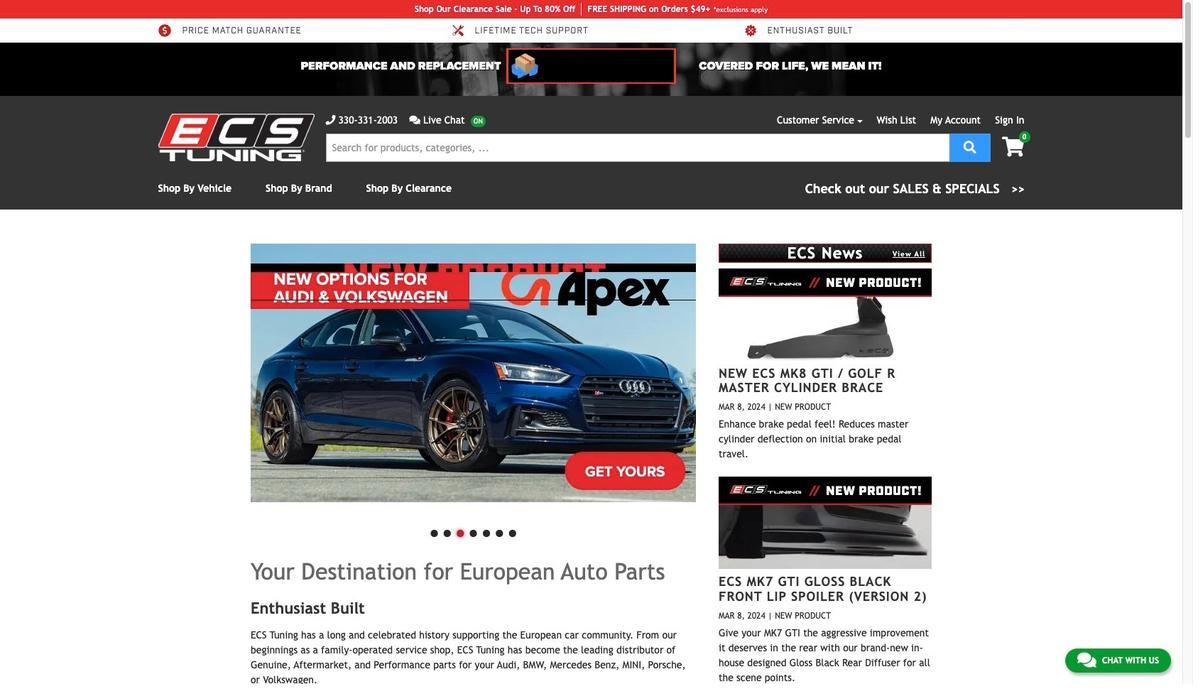 Task type: describe. For each thing, give the bounding box(es) containing it.
search image
[[964, 140, 977, 153]]

comments image
[[409, 115, 420, 125]]

ecs mk7 gti gloss black front lip spoiler (version 2) image
[[719, 477, 932, 569]]

comments image
[[1077, 651, 1097, 668]]



Task type: locate. For each thing, give the bounding box(es) containing it.
ecs tuning image
[[158, 114, 314, 161]]

new ecs mk8 gti / golf r master cylinder brace image
[[719, 268, 932, 361]]

lifetime replacement program banner image
[[507, 48, 676, 84]]

shopping cart image
[[1002, 137, 1025, 157]]

phone image
[[326, 115, 336, 125]]

generic - monthly recap image
[[251, 244, 696, 502]]

vag - now offering apex wheels for your audi & vw image
[[251, 244, 696, 502], [251, 244, 696, 502], [251, 244, 696, 502]]

Search text field
[[326, 134, 949, 162]]



Task type: vqa. For each thing, say whether or not it's contained in the screenshot.
Status
no



